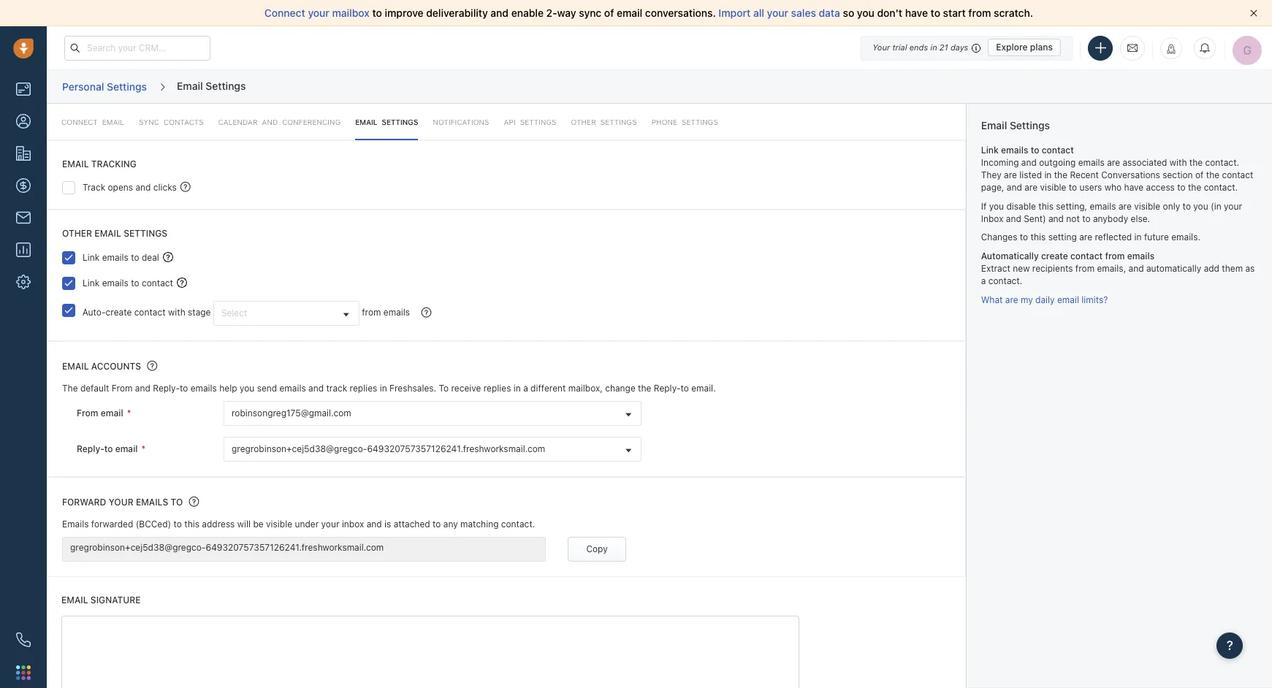 Task type: vqa. For each thing, say whether or not it's contained in the screenshot.
my
yes



Task type: locate. For each thing, give the bounding box(es) containing it.
and left the not
[[1049, 213, 1065, 224]]

future
[[1145, 232, 1170, 243]]

1 vertical spatial with
[[168, 307, 185, 318]]

not
[[1067, 213, 1081, 224]]

0 horizontal spatial other
[[62, 228, 92, 239]]

reply- left email.
[[654, 383, 681, 394]]

outgoing
[[1040, 157, 1076, 168]]

from down accounts
[[112, 383, 133, 394]]

change
[[606, 383, 636, 394]]

0 horizontal spatial visible
[[266, 519, 292, 530]]

649320757357126241.freshworksmail.com down emails forwarded (bcced) to this address will be visible under your inbox and is attached to any matching contact. in the bottom of the page
[[206, 542, 384, 553]]

to left help
[[180, 383, 188, 394]]

from emails
[[362, 307, 410, 318]]

settings
[[601, 118, 637, 126], [682, 118, 719, 126], [124, 228, 167, 239]]

explore plans
[[997, 42, 1054, 53]]

settings right phone on the right top
[[682, 118, 719, 126]]

email
[[617, 7, 643, 19], [102, 118, 124, 126], [95, 228, 121, 239], [1058, 295, 1080, 306], [101, 408, 123, 419], [115, 444, 138, 455]]

sync contacts
[[139, 118, 204, 126]]

2 horizontal spatial email settings
[[982, 119, 1051, 132]]

and up disable
[[1007, 182, 1023, 193]]

connect left mailbox
[[265, 7, 305, 19]]

and left enable
[[491, 7, 509, 19]]

close image
[[1251, 10, 1258, 17]]

sync contacts link
[[139, 104, 204, 141]]

1 horizontal spatial of
[[1196, 170, 1205, 181]]

have inside link emails to contact incoming and outgoing emails are associated with the contact. they are listed in the recent conversations section of the contact page, and are visible to users who have access to the contact.
[[1125, 182, 1144, 193]]

other settings link
[[571, 104, 637, 141]]

0 vertical spatial visible
[[1041, 182, 1067, 193]]

1 horizontal spatial a
[[982, 276, 987, 287]]

with
[[1170, 157, 1188, 168], [168, 307, 185, 318]]

0 vertical spatial gregrobinson+cej5d38@gregco-649320757357126241.freshworksmail.com
[[232, 444, 546, 455]]

1 horizontal spatial have
[[1125, 182, 1144, 193]]

replies right receive
[[484, 383, 511, 394]]

explore
[[997, 42, 1028, 53]]

the
[[1190, 157, 1204, 168], [1055, 170, 1068, 181], [1207, 170, 1220, 181], [1189, 182, 1202, 193], [638, 383, 652, 394]]

emails
[[1002, 144, 1029, 155], [1079, 157, 1105, 168], [1090, 201, 1117, 212], [1128, 251, 1155, 262], [102, 252, 129, 263], [102, 278, 129, 289], [384, 307, 410, 318], [191, 383, 217, 394], [280, 383, 306, 394], [136, 497, 168, 508]]

email up the contacts
[[177, 80, 203, 92]]

link emails to deal
[[83, 252, 159, 263]]

this
[[1039, 201, 1054, 212], [1031, 232, 1046, 243], [184, 519, 200, 530]]

who
[[1105, 182, 1122, 193]]

opens
[[108, 182, 133, 193]]

create inside automatically create contact from emails extract new recipients from emails, and automatically add them as a contact.
[[1042, 251, 1069, 262]]

0 vertical spatial with
[[1170, 157, 1188, 168]]

1 vertical spatial connect
[[61, 118, 98, 126]]

create up recipients
[[1042, 251, 1069, 262]]

0 horizontal spatial gregrobinson+cej5d38@gregco-
[[70, 542, 206, 553]]

question circled image right 'from emails'
[[421, 306, 432, 319]]

link up auto-
[[83, 278, 100, 289]]

of
[[605, 7, 614, 19], [1196, 170, 1205, 181]]

question circled image
[[147, 359, 157, 372], [189, 495, 199, 508]]

1 vertical spatial have
[[1125, 182, 1144, 193]]

to down section
[[1178, 182, 1186, 193]]

1 horizontal spatial gregrobinson+cej5d38@gregco-
[[232, 444, 367, 455]]

your
[[308, 7, 330, 19], [767, 7, 789, 19], [1225, 201, 1243, 212], [109, 497, 134, 508], [321, 519, 340, 530]]

1 horizontal spatial question circled image
[[189, 495, 199, 508]]

are left my
[[1006, 295, 1019, 306]]

listed
[[1020, 170, 1043, 181]]

users
[[1080, 182, 1103, 193]]

contact down changes to this setting are reflected in future emails.
[[1071, 251, 1103, 262]]

you right help
[[240, 383, 255, 394]]

link inside link emails to contact incoming and outgoing emails are associated with the contact. they are listed in the recent conversations section of the contact page, and are visible to users who have access to the contact.
[[982, 144, 999, 155]]

a inside automatically create contact from emails extract new recipients from emails, and automatically add them as a contact.
[[982, 276, 987, 287]]

email right conferencing
[[355, 118, 378, 126]]

visible inside link emails to contact incoming and outgoing emails are associated with the contact. they are listed in the recent conversations section of the contact page, and are visible to users who have access to the contact.
[[1041, 182, 1067, 193]]

1 vertical spatial link
[[83, 252, 100, 263]]

connect inside tab list
[[61, 118, 98, 126]]

changes
[[982, 232, 1018, 243]]

1 vertical spatial of
[[1196, 170, 1205, 181]]

visible down outgoing
[[1041, 182, 1067, 193]]

0 horizontal spatial reply-
[[77, 444, 104, 455]]

gregrobinson+cej5d38@gregco- down robinsongreg175@gmail.com
[[232, 444, 367, 455]]

0 horizontal spatial connect
[[61, 118, 98, 126]]

1 vertical spatial 649320757357126241.freshworksmail.com
[[206, 542, 384, 553]]

create for auto-
[[106, 307, 132, 318]]

0 horizontal spatial from
[[77, 408, 98, 419]]

calendar
[[218, 118, 258, 126]]

settings up deal
[[124, 228, 167, 239]]

the default from and reply-to emails help you send emails and track replies in freshsales. to receive replies in a different mailbox, change the reply-to email.
[[62, 383, 716, 394]]

email inside tab list
[[355, 118, 378, 126]]

of right the sync in the left of the page
[[605, 7, 614, 19]]

question circled image right clicks
[[180, 181, 191, 193]]

gregrobinson+cej5d38@gregco-649320757357126241.freshworksmail.com down robinsongreg175@gmail.com link in the bottom of the page
[[232, 444, 546, 455]]

1 horizontal spatial settings
[[601, 118, 637, 126]]

2 horizontal spatial visible
[[1135, 201, 1161, 212]]

link emails to contact
[[83, 278, 173, 289]]

way
[[558, 7, 577, 19]]

connect
[[265, 7, 305, 19], [61, 118, 98, 126]]

are inside if you disable this setting, emails are visible only to you (in your inbox and sent) and not to anybody else.
[[1119, 201, 1132, 212]]

1 horizontal spatial other
[[571, 118, 596, 126]]

deal
[[142, 252, 159, 263]]

0 vertical spatial this
[[1039, 201, 1054, 212]]

you left (in
[[1194, 201, 1209, 212]]

copy button
[[568, 537, 627, 562]]

is
[[385, 519, 391, 530]]

settings
[[206, 80, 246, 92], [107, 80, 147, 93], [382, 118, 418, 126], [520, 118, 557, 126], [1010, 119, 1051, 132]]

2 horizontal spatial reply-
[[654, 383, 681, 394]]

other down track
[[62, 228, 92, 239]]

0 vertical spatial question circled image
[[147, 359, 157, 372]]

question circled image
[[180, 181, 191, 193], [421, 306, 432, 319]]

1 horizontal spatial create
[[1042, 251, 1069, 262]]

0 horizontal spatial settings
[[124, 228, 167, 239]]

email left 'signature'
[[61, 595, 88, 606]]

select link
[[214, 302, 359, 325]]

0 horizontal spatial with
[[168, 307, 185, 318]]

this left address
[[184, 519, 200, 530]]

will
[[237, 519, 251, 530]]

help
[[220, 383, 237, 394]]

other right api settings
[[571, 118, 596, 126]]

data
[[819, 7, 841, 19]]

and inside tab list
[[262, 118, 278, 126]]

reply-
[[153, 383, 180, 394], [654, 383, 681, 394], [77, 444, 104, 455]]

forwarded
[[91, 519, 133, 530]]

0 horizontal spatial question circled image
[[147, 359, 157, 372]]

tab panel
[[47, 104, 966, 689]]

and right calendar
[[262, 118, 278, 126]]

what are my daily email limits?
[[982, 295, 1109, 306]]

have right the don't
[[906, 7, 929, 19]]

copy
[[587, 544, 608, 555]]

and inside automatically create contact from emails extract new recipients from emails, and automatically add them as a contact.
[[1129, 263, 1145, 274]]

track opens and clicks
[[83, 182, 177, 193]]

emails forwarded (bcced) to this address will be visible under your inbox and is attached to any matching contact.
[[62, 519, 535, 530]]

of right section
[[1196, 170, 1205, 181]]

a left different at left
[[524, 383, 528, 394]]

1 horizontal spatial visible
[[1041, 182, 1067, 193]]

0 vertical spatial create
[[1042, 251, 1069, 262]]

visible
[[1041, 182, 1067, 193], [1135, 201, 1161, 212], [266, 519, 292, 530]]

calendar and conferencing
[[218, 118, 341, 126]]

the up (in
[[1207, 170, 1220, 181]]

1 horizontal spatial replies
[[484, 383, 511, 394]]

2 vertical spatial this
[[184, 519, 200, 530]]

link emails to contact incoming and outgoing emails are associated with the contact. they are listed in the recent conversations section of the contact page, and are visible to users who have access to the contact.
[[982, 144, 1254, 193]]

email left sync
[[102, 118, 124, 126]]

0 vertical spatial of
[[605, 7, 614, 19]]

contact inside automatically create contact from emails extract new recipients from emails, and automatically add them as a contact.
[[1071, 251, 1103, 262]]

1 replies from the left
[[350, 383, 378, 394]]

attached
[[394, 519, 430, 530]]

tab list
[[47, 104, 966, 141]]

1 vertical spatial from
[[77, 408, 98, 419]]

settings left notifications
[[382, 118, 418, 126]]

track
[[83, 182, 105, 193]]

in left freshsales.
[[380, 383, 387, 394]]

1 horizontal spatial from
[[112, 383, 133, 394]]

0 horizontal spatial of
[[605, 7, 614, 19]]

settings right the 'api'
[[520, 118, 557, 126]]

21
[[940, 42, 949, 52]]

from down the default
[[77, 408, 98, 419]]

to left any
[[433, 519, 441, 530]]

settings down search your crm... text box
[[107, 80, 147, 93]]

visible up the else.
[[1135, 201, 1161, 212]]

phone
[[652, 118, 678, 126]]

email inside tab list
[[102, 118, 124, 126]]

with left stage
[[168, 307, 185, 318]]

phone settings
[[652, 118, 719, 126]]

a down extract
[[982, 276, 987, 287]]

in down outgoing
[[1045, 170, 1052, 181]]

1 vertical spatial visible
[[1135, 201, 1161, 212]]

emails inside if you disable this setting, emails are visible only to you (in your inbox and sent) and not to anybody else.
[[1090, 201, 1117, 212]]

to
[[373, 7, 382, 19], [931, 7, 941, 19], [1031, 144, 1040, 155], [1070, 182, 1078, 193], [1178, 182, 1186, 193], [1183, 201, 1192, 212], [1083, 213, 1091, 224], [1021, 232, 1029, 243], [131, 252, 139, 263], [131, 278, 139, 289], [180, 383, 188, 394], [681, 383, 689, 394], [104, 444, 113, 455], [171, 497, 183, 508], [174, 519, 182, 530], [433, 519, 441, 530]]

email
[[177, 80, 203, 92], [355, 118, 378, 126], [982, 119, 1008, 132], [62, 159, 89, 170], [62, 361, 89, 372], [61, 595, 88, 606]]

days
[[951, 42, 969, 52]]

all
[[754, 7, 765, 19]]

incoming
[[982, 157, 1020, 168]]

0 vertical spatial a
[[982, 276, 987, 287]]

0 vertical spatial link
[[982, 144, 999, 155]]

to down link emails to deal
[[131, 278, 139, 289]]

to right the not
[[1083, 213, 1091, 224]]

settings for email settings link
[[382, 118, 418, 126]]

0 vertical spatial have
[[906, 7, 929, 19]]

them
[[1223, 263, 1244, 274]]

enable
[[512, 7, 544, 19]]

your right all
[[767, 7, 789, 19]]

connect for connect your mailbox to improve deliverability and enable 2-way sync of email conversations. import all your sales data so you don't have to start from scratch.
[[265, 7, 305, 19]]

1 vertical spatial question circled image
[[189, 495, 199, 508]]

to left deal
[[131, 252, 139, 263]]

you
[[858, 7, 875, 19], [990, 201, 1005, 212], [1194, 201, 1209, 212], [240, 383, 255, 394]]

2 vertical spatial link
[[83, 278, 100, 289]]

link up incoming
[[982, 144, 999, 155]]

are up anybody
[[1119, 201, 1132, 212]]

settings left phone on the right top
[[601, 118, 637, 126]]

link for link emails to contact incoming and outgoing emails are associated with the contact. they are listed in the recent conversations section of the contact page, and are visible to users who have access to the contact.
[[982, 144, 999, 155]]

from
[[969, 7, 992, 19], [1106, 251, 1126, 262], [1076, 263, 1095, 274], [362, 307, 381, 318]]

api
[[504, 118, 516, 126]]

this inside if you disable this setting, emails are visible only to you (in your inbox and sent) and not to anybody else.
[[1039, 201, 1054, 212]]

email up the
[[62, 361, 89, 372]]

the right change
[[638, 383, 652, 394]]

0 vertical spatial 649320757357126241.freshworksmail.com
[[367, 444, 546, 455]]

limits?
[[1082, 295, 1109, 306]]

add
[[1205, 263, 1220, 274]]

click to learn how to link conversations to deals image
[[163, 252, 173, 262]]

649320757357126241.freshworksmail.com down robinsongreg175@gmail.com link in the bottom of the page
[[367, 444, 546, 455]]

visible right be
[[266, 519, 292, 530]]

to right only
[[1183, 201, 1192, 212]]

1 vertical spatial create
[[106, 307, 132, 318]]

email.
[[692, 383, 716, 394]]

this down "sent)"
[[1031, 232, 1046, 243]]

0 horizontal spatial replies
[[350, 383, 378, 394]]

reply- down from email
[[77, 444, 104, 455]]

click to learn how to link emails to contacts image
[[177, 277, 187, 288]]

email settings inside tab list
[[355, 118, 418, 126]]

0 horizontal spatial email settings
[[177, 80, 246, 92]]

replies right track
[[350, 383, 378, 394]]

question circled image right forward your emails to
[[189, 495, 199, 508]]

and left the is
[[367, 519, 382, 530]]

clicks
[[153, 182, 177, 193]]

0 horizontal spatial create
[[106, 307, 132, 318]]

under
[[295, 519, 319, 530]]

other settings
[[571, 118, 637, 126]]

email image
[[1128, 42, 1138, 54]]

0 vertical spatial other
[[571, 118, 596, 126]]

0 vertical spatial question circled image
[[180, 181, 191, 193]]

1 vertical spatial other
[[62, 228, 92, 239]]

gregrobinson+cej5d38@gregco-649320757357126241.freshworksmail.com
[[232, 444, 546, 455], [70, 542, 384, 553]]

import
[[719, 7, 751, 19]]

freshworks switcher image
[[16, 666, 31, 681]]

your left inbox
[[321, 519, 340, 530]]

default
[[80, 383, 109, 394]]

1 horizontal spatial with
[[1170, 157, 1188, 168]]

1 horizontal spatial email settings
[[355, 118, 418, 126]]

connect your mailbox link
[[265, 7, 373, 19]]

have down conversations
[[1125, 182, 1144, 193]]

replies
[[350, 383, 378, 394], [484, 383, 511, 394]]

link for link emails to contact
[[83, 278, 100, 289]]

0 vertical spatial connect
[[265, 7, 305, 19]]

and down accounts
[[135, 383, 151, 394]]

connect down "personal"
[[61, 118, 98, 126]]

with up section
[[1170, 157, 1188, 168]]

1 horizontal spatial connect
[[265, 7, 305, 19]]

1 horizontal spatial question circled image
[[421, 306, 432, 319]]

question circled image for forward your emails to
[[189, 495, 199, 508]]

1 vertical spatial a
[[524, 383, 528, 394]]

in inside link emails to contact incoming and outgoing emails are associated with the contact. they are listed in the recent conversations section of the contact page, and are visible to users who have access to the contact.
[[1045, 170, 1052, 181]]

to down recent at the top of page
[[1070, 182, 1078, 193]]

2 horizontal spatial settings
[[682, 118, 719, 126]]

email right the sync in the left of the page
[[617, 7, 643, 19]]

contact
[[1042, 144, 1075, 155], [1223, 170, 1254, 181], [1071, 251, 1103, 262], [142, 278, 173, 289], [134, 307, 166, 318]]

your left mailbox
[[308, 7, 330, 19]]

and right emails,
[[1129, 263, 1145, 274]]

inbox
[[982, 213, 1004, 224]]

access
[[1147, 182, 1176, 193]]

reflected
[[1096, 232, 1133, 243]]

(bcced)
[[136, 519, 171, 530]]

gregrobinson+cej5d38@gregco- down (bcced)
[[70, 542, 206, 553]]

what are my daily email limits? link
[[982, 295, 1109, 306]]

gregrobinson+cej5d38@gregco-
[[232, 444, 367, 455], [70, 542, 206, 553]]

gregrobinson+cej5d38@gregco-649320757357126241.freshworksmail.com down address
[[70, 542, 384, 553]]



Task type: describe. For each thing, give the bounding box(es) containing it.
personal settings
[[62, 80, 147, 93]]

to up listed on the right of page
[[1031, 144, 1040, 155]]

else.
[[1132, 213, 1151, 224]]

settings up outgoing
[[1010, 119, 1051, 132]]

to down "sent)"
[[1021, 232, 1029, 243]]

mailbox,
[[569, 383, 603, 394]]

other for other email settings
[[62, 228, 92, 239]]

different
[[531, 383, 566, 394]]

in left 21
[[931, 42, 938, 52]]

2 replies from the left
[[484, 383, 511, 394]]

notifications
[[433, 118, 490, 126]]

your up forwarded
[[109, 497, 134, 508]]

your inside if you disable this setting, emails are visible only to you (in your inbox and sent) and not to anybody else.
[[1225, 201, 1243, 212]]

inbox
[[342, 519, 364, 530]]

are down listed on the right of page
[[1025, 182, 1038, 193]]

gregrobinson+cej5d38@gregco-649320757357126241.freshworksmail.com link
[[224, 438, 641, 461]]

2 vertical spatial visible
[[266, 519, 292, 530]]

0 horizontal spatial a
[[524, 383, 528, 394]]

improve
[[385, 7, 424, 19]]

setting
[[1049, 232, 1078, 243]]

other email settings
[[62, 228, 167, 239]]

0 vertical spatial from
[[112, 383, 133, 394]]

personal settings link
[[61, 75, 148, 98]]

in left different at left
[[514, 383, 521, 394]]

connect your mailbox to improve deliverability and enable 2-way sync of email conversations. import all your sales data so you don't have to start from scratch.
[[265, 7, 1034, 19]]

emails inside automatically create contact from emails extract new recipients from emails, and automatically add them as a contact.
[[1128, 251, 1155, 262]]

other for other settings
[[571, 118, 596, 126]]

contact up outgoing
[[1042, 144, 1075, 155]]

you right so
[[858, 7, 875, 19]]

1 vertical spatial gregrobinson+cej5d38@gregco-649320757357126241.freshworksmail.com
[[70, 542, 384, 553]]

connect for connect email
[[61, 118, 98, 126]]

your
[[873, 42, 891, 52]]

extract
[[982, 263, 1011, 274]]

emails.
[[1172, 232, 1201, 243]]

you right if
[[990, 201, 1005, 212]]

setting,
[[1057, 201, 1088, 212]]

forward
[[62, 497, 106, 508]]

settings up calendar
[[206, 80, 246, 92]]

robinsongreg175@gmail.com link
[[224, 402, 641, 425]]

calendar and conferencing link
[[218, 104, 341, 141]]

if you disable this setting, emails are visible only to you (in your inbox and sent) and not to anybody else.
[[982, 201, 1243, 224]]

section
[[1163, 170, 1194, 181]]

recipients
[[1033, 263, 1074, 274]]

to right (bcced)
[[174, 519, 182, 530]]

and down disable
[[1007, 213, 1022, 224]]

scratch.
[[994, 7, 1034, 19]]

sent)
[[1024, 213, 1047, 224]]

phone element
[[9, 626, 38, 655]]

settings for 'personal settings' link
[[107, 80, 147, 93]]

email signature
[[61, 595, 141, 606]]

question circled image for email accounts
[[147, 359, 157, 372]]

1 vertical spatial question circled image
[[421, 306, 432, 319]]

track
[[326, 383, 347, 394]]

the up section
[[1190, 157, 1204, 168]]

so
[[843, 7, 855, 19]]

to right mailbox
[[373, 7, 382, 19]]

automatically create contact from emails extract new recipients from emails, and automatically add them as a contact.
[[982, 251, 1256, 287]]

phone image
[[16, 633, 31, 648]]

receive
[[451, 383, 481, 394]]

the down outgoing
[[1055, 170, 1068, 181]]

0 horizontal spatial have
[[906, 7, 929, 19]]

conversations.
[[646, 7, 716, 19]]

1 vertical spatial gregrobinson+cej5d38@gregco-
[[70, 542, 206, 553]]

automatically
[[982, 251, 1040, 262]]

any
[[444, 519, 458, 530]]

Search your CRM... text field
[[64, 35, 211, 60]]

are down the not
[[1080, 232, 1093, 243]]

automatically
[[1147, 263, 1202, 274]]

contact down link emails to contact
[[134, 307, 166, 318]]

phone settings link
[[652, 104, 719, 141]]

the down section
[[1189, 182, 1202, 193]]

contact left the click to learn how to link emails to contacts image
[[142, 278, 173, 289]]

2-
[[547, 7, 558, 19]]

tracking
[[91, 159, 137, 170]]

they
[[982, 170, 1002, 181]]

and left track
[[309, 383, 324, 394]]

what
[[982, 295, 1003, 306]]

create for automatically
[[1042, 251, 1069, 262]]

0 horizontal spatial question circled image
[[180, 181, 191, 193]]

your trial ends in 21 days
[[873, 42, 969, 52]]

and up listed on the right of page
[[1022, 157, 1037, 168]]

email up track
[[62, 159, 89, 170]]

mailbox
[[332, 7, 370, 19]]

address
[[202, 519, 235, 530]]

are down incoming
[[1005, 170, 1018, 181]]

start
[[944, 7, 966, 19]]

notifications link
[[433, 104, 490, 141]]

1 vertical spatial this
[[1031, 232, 1046, 243]]

are up conversations
[[1108, 157, 1121, 168]]

contact. inside automatically create contact from emails extract new recipients from emails, and automatically add them as a contact.
[[989, 276, 1023, 287]]

email settings link
[[355, 104, 418, 141]]

to
[[439, 383, 449, 394]]

import all your sales data link
[[719, 7, 843, 19]]

settings for other settings
[[601, 118, 637, 126]]

email down the default
[[101, 408, 123, 419]]

contacts
[[164, 118, 204, 126]]

to up (bcced)
[[171, 497, 183, 508]]

page,
[[982, 182, 1005, 193]]

settings for phone settings
[[682, 118, 719, 126]]

with inside link emails to contact incoming and outgoing emails are associated with the contact. they are listed in the recent conversations section of the contact page, and are visible to users who have access to the contact.
[[1170, 157, 1188, 168]]

the
[[62, 383, 78, 394]]

new
[[1014, 263, 1031, 274]]

contact right section
[[1223, 170, 1254, 181]]

email up link emails to deal
[[95, 228, 121, 239]]

my
[[1021, 295, 1034, 306]]

daily
[[1036, 295, 1056, 306]]

reply-to email
[[77, 444, 138, 455]]

link for link emails to deal
[[83, 252, 100, 263]]

(in
[[1212, 201, 1222, 212]]

signature
[[91, 595, 141, 606]]

email right daily
[[1058, 295, 1080, 306]]

email accounts
[[62, 361, 141, 372]]

conferencing
[[282, 118, 341, 126]]

api settings
[[504, 118, 557, 126]]

tab list containing connect email
[[47, 104, 966, 141]]

and left clicks
[[136, 182, 151, 193]]

tab panel containing email tracking
[[47, 104, 966, 689]]

connect email
[[61, 118, 124, 126]]

email tracking
[[62, 159, 137, 170]]

plans
[[1031, 42, 1054, 53]]

to left start at the right of page
[[931, 7, 941, 19]]

emails
[[62, 519, 89, 530]]

ends
[[910, 42, 929, 52]]

recent
[[1071, 170, 1100, 181]]

1 horizontal spatial reply-
[[153, 383, 180, 394]]

stage
[[188, 307, 211, 318]]

be
[[253, 519, 264, 530]]

associated
[[1123, 157, 1168, 168]]

auto-create contact with stage
[[82, 307, 211, 318]]

trial
[[893, 42, 908, 52]]

in left future
[[1135, 232, 1142, 243]]

email down from email
[[115, 444, 138, 455]]

with inside tab panel
[[168, 307, 185, 318]]

settings for api settings link
[[520, 118, 557, 126]]

of inside link emails to contact incoming and outgoing emails are associated with the contact. they are listed in the recent conversations section of the contact page, and are visible to users who have access to the contact.
[[1196, 170, 1205, 181]]

auto-
[[82, 307, 106, 318]]

0 vertical spatial gregrobinson+cej5d38@gregco-
[[232, 444, 367, 455]]

visible inside if you disable this setting, emails are visible only to you (in your inbox and sent) and not to anybody else.
[[1135, 201, 1161, 212]]

sync
[[579, 7, 602, 19]]

email up incoming
[[982, 119, 1008, 132]]

matching
[[461, 519, 499, 530]]

to down from email
[[104, 444, 113, 455]]

to left email.
[[681, 383, 689, 394]]

send
[[257, 383, 277, 394]]



